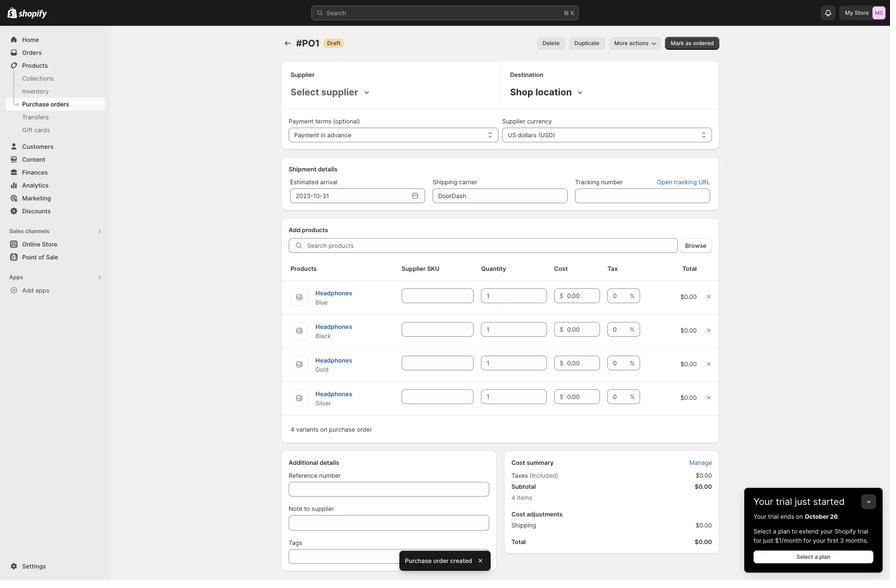 Task type: describe. For each thing, give the bounding box(es) containing it.
just inside dropdown button
[[795, 497, 811, 508]]

cost summary
[[512, 459, 554, 467]]

my store image
[[873, 6, 886, 19]]

more
[[614, 40, 628, 47]]

gold
[[316, 366, 329, 374]]

duplicate
[[575, 40, 600, 47]]

content
[[22, 156, 45, 163]]

cost for cost summary
[[512, 459, 525, 467]]

started
[[813, 497, 845, 508]]

your trial just started button
[[745, 489, 883, 508]]

1 horizontal spatial order
[[433, 558, 449, 565]]

select supplier
[[291, 87, 358, 98]]

mark as ordered button
[[665, 37, 720, 50]]

add for add products
[[289, 227, 301, 234]]

a for select a plan
[[815, 554, 818, 561]]

purchase for purchase orders
[[22, 101, 49, 108]]

as
[[686, 40, 692, 47]]

shipment details
[[289, 166, 337, 173]]

2 for from the left
[[804, 537, 812, 545]]

$ for headphones silver
[[560, 393, 564, 401]]

analytics link
[[6, 179, 105, 192]]

online store button
[[0, 238, 111, 251]]

taxes
[[512, 472, 528, 480]]

silver
[[316, 400, 331, 407]]

mark as ordered
[[671, 40, 714, 47]]

months.
[[846, 537, 869, 545]]

select for select a plan to extend your shopify trial for just $1/month for your first 3 months.
[[754, 528, 772, 536]]

Estimated arrival text field
[[290, 189, 409, 203]]

shopify image
[[19, 10, 47, 19]]

browse button
[[680, 238, 712, 253]]

cost for cost adjustments
[[512, 511, 525, 519]]

1 horizontal spatial products
[[291, 265, 317, 273]]

% text field for headphones blue
[[608, 289, 628, 304]]

tracking
[[674, 179, 697, 186]]

1 for from the left
[[754, 537, 762, 545]]

advance
[[327, 131, 352, 139]]

of
[[38, 254, 44, 261]]

headphones for silver
[[316, 391, 352, 398]]

reference
[[289, 472, 318, 480]]

$ text field for headphones silver
[[567, 390, 600, 405]]

delete button
[[537, 37, 565, 50]]

% text field
[[608, 322, 628, 337]]

supplier for supplier sku
[[402, 265, 426, 273]]

actions
[[629, 40, 649, 47]]

store for my store
[[855, 9, 869, 16]]

a for select a plan to extend your shopify trial for just $1/month for your first 3 months.
[[773, 528, 777, 536]]

reference number
[[289, 472, 341, 480]]

% text field for headphones silver
[[608, 390, 628, 405]]

blue
[[316, 299, 328, 306]]

home
[[22, 36, 39, 43]]

finances link
[[6, 166, 105, 179]]

customers
[[22, 143, 53, 150]]

headphones silver
[[316, 391, 352, 407]]

note
[[289, 506, 303, 513]]

purchase
[[329, 426, 355, 434]]

(included)
[[530, 472, 558, 480]]

0 horizontal spatial products
[[22, 62, 48, 69]]

your for your trial ends on october 26 .
[[754, 513, 767, 521]]

online
[[22, 241, 40, 248]]

add for add apps
[[22, 287, 34, 294]]

cost for cost
[[554, 265, 568, 273]]

your trial ends on october 26 .
[[754, 513, 840, 521]]

$ text field for headphones blue
[[567, 289, 600, 304]]

shopify image
[[7, 7, 17, 18]]

tags
[[289, 540, 302, 547]]

tracking number
[[575, 179, 623, 186]]

sku
[[427, 265, 440, 273]]

payment in advance
[[294, 131, 352, 139]]

number for tracking number
[[601, 179, 623, 186]]

(optional)
[[333, 118, 360, 125]]

trial for just
[[776, 497, 792, 508]]

transfers link
[[6, 111, 105, 124]]

arrival
[[320, 179, 338, 186]]

my
[[845, 9, 853, 16]]

supplier currency
[[502, 118, 552, 125]]

headphones link for blue
[[316, 290, 352, 297]]

delete
[[543, 40, 560, 47]]

$ text field for headphones gold
[[567, 356, 600, 371]]

ordered
[[693, 40, 714, 47]]

4 for 4 variants on purchase order
[[291, 426, 294, 434]]

headphones link for gold
[[316, 357, 352, 364]]

just inside the select a plan to extend your shopify trial for just $1/month for your first 3 months.
[[763, 537, 774, 545]]

settings
[[22, 563, 46, 571]]

manage button
[[684, 457, 718, 470]]

black
[[316, 333, 331, 340]]

sales channels
[[9, 228, 49, 235]]

apps button
[[6, 271, 105, 284]]

settings link
[[6, 560, 105, 573]]

inventory link
[[6, 85, 105, 98]]

% for headphones blue
[[630, 292, 635, 300]]

shipment
[[289, 166, 317, 173]]

payment terms (optional)
[[289, 118, 360, 125]]

Reference number text field
[[289, 483, 489, 497]]

payment for payment terms (optional)
[[289, 118, 314, 125]]

$1/month
[[775, 537, 802, 545]]

analytics
[[22, 182, 49, 189]]

more actions
[[614, 40, 649, 47]]

estimated arrival
[[290, 179, 338, 186]]

orders
[[50, 101, 69, 108]]

open tracking url link
[[652, 176, 716, 189]]

0 vertical spatial total
[[683, 265, 697, 273]]

% for headphones gold
[[630, 360, 635, 367]]

additional
[[289, 459, 318, 467]]

additional details
[[289, 459, 339, 467]]

store for online store
[[42, 241, 57, 248]]



Task type: vqa. For each thing, say whether or not it's contained in the screenshot.
$1/month
yes



Task type: locate. For each thing, give the bounding box(es) containing it.
subtotal
[[512, 483, 536, 491]]

0 vertical spatial details
[[318, 166, 337, 173]]

0 vertical spatial cost
[[554, 265, 568, 273]]

0 horizontal spatial select
[[291, 87, 319, 98]]

select up terms
[[291, 87, 319, 98]]

0 vertical spatial shipping
[[433, 179, 457, 186]]

0 vertical spatial your
[[754, 497, 774, 508]]

1 horizontal spatial store
[[855, 9, 869, 16]]

details for shipment details
[[318, 166, 337, 173]]

3 % text field from the top
[[608, 390, 628, 405]]

1 vertical spatial % text field
[[608, 356, 628, 371]]

trial left ends
[[768, 513, 779, 521]]

2 your from the top
[[754, 513, 767, 521]]

0 horizontal spatial total
[[512, 539, 526, 546]]

variants
[[296, 426, 319, 434]]

ends
[[781, 513, 794, 521]]

supplier up (optional)
[[321, 87, 358, 98]]

sale
[[46, 254, 58, 261]]

to inside the select a plan to extend your shopify trial for just $1/month for your first 3 months.
[[792, 528, 798, 536]]

1 horizontal spatial select
[[754, 528, 772, 536]]

tracking
[[575, 179, 600, 186]]

0 horizontal spatial on
[[320, 426, 327, 434]]

quantity
[[481, 265, 506, 273]]

plan
[[778, 528, 790, 536], [819, 554, 831, 561]]

sales
[[9, 228, 24, 235]]

1 vertical spatial on
[[796, 513, 803, 521]]

a up $1/month
[[773, 528, 777, 536]]

headphones link up blue
[[316, 290, 352, 297]]

purchase orders link
[[6, 98, 105, 111]]

for down extend
[[804, 537, 812, 545]]

1 $ from the top
[[560, 292, 564, 300]]

1 horizontal spatial purchase
[[405, 558, 432, 565]]

2 $ from the top
[[560, 326, 564, 334]]

trial up months.
[[858, 528, 869, 536]]

details up arrival
[[318, 166, 337, 173]]

finances
[[22, 169, 48, 176]]

% text field for headphones gold
[[608, 356, 628, 371]]

orders link
[[6, 46, 105, 59]]

discounts
[[22, 208, 51, 215]]

1 vertical spatial just
[[763, 537, 774, 545]]

Search products text field
[[307, 238, 678, 253]]

store up the sale
[[42, 241, 57, 248]]

open
[[657, 179, 672, 186]]

headphones up gold
[[316, 357, 352, 364]]

a
[[773, 528, 777, 536], [815, 554, 818, 561]]

1 horizontal spatial just
[[795, 497, 811, 508]]

1 vertical spatial your
[[813, 537, 826, 545]]

2 vertical spatial select
[[797, 554, 813, 561]]

headphones up black
[[316, 323, 352, 331]]

$ for headphones black
[[560, 326, 564, 334]]

1 vertical spatial order
[[433, 558, 449, 565]]

4 items
[[512, 495, 533, 502]]

trial inside the select a plan to extend your shopify trial for just $1/month for your first 3 months.
[[858, 528, 869, 536]]

plan down first
[[819, 554, 831, 561]]

shipping for shipping
[[512, 522, 536, 530]]

select a plan to extend your shopify trial for just $1/month for your first 3 months.
[[754, 528, 869, 545]]

products
[[22, 62, 48, 69], [291, 265, 317, 273]]

point of sale link
[[6, 251, 105, 264]]

0 vertical spatial store
[[855, 9, 869, 16]]

26
[[830, 513, 838, 521]]

0 vertical spatial a
[[773, 528, 777, 536]]

1 vertical spatial purchase
[[405, 558, 432, 565]]

headphones link for black
[[316, 323, 352, 331]]

supplier sku
[[402, 265, 440, 273]]

add left 'apps'
[[22, 287, 34, 294]]

on inside your trial just started element
[[796, 513, 803, 521]]

2 horizontal spatial supplier
[[502, 118, 526, 125]]

supplier right note
[[312, 506, 334, 513]]

1 horizontal spatial for
[[804, 537, 812, 545]]

a inside select a plan link
[[815, 554, 818, 561]]

trial up ends
[[776, 497, 792, 508]]

$ for headphones blue
[[560, 292, 564, 300]]

your inside dropdown button
[[754, 497, 774, 508]]

1 horizontal spatial a
[[815, 554, 818, 561]]

gift
[[22, 126, 33, 134]]

store right my at the top right of the page
[[855, 9, 869, 16]]

for left $1/month
[[754, 537, 762, 545]]

1 horizontal spatial number
[[601, 179, 623, 186]]

purchase for purchase order created
[[405, 558, 432, 565]]

headphones link up black
[[316, 323, 352, 331]]

trial for ends
[[768, 513, 779, 521]]

1 horizontal spatial to
[[792, 528, 798, 536]]

1 horizontal spatial 4
[[512, 495, 515, 502]]

1 vertical spatial plan
[[819, 554, 831, 561]]

select inside dropdown button
[[291, 87, 319, 98]]

us dollars (usd)
[[508, 131, 555, 139]]

your
[[821, 528, 833, 536], [813, 537, 826, 545]]

your up your trial ends on october 26 .
[[754, 497, 774, 508]]

purchase up transfers
[[22, 101, 49, 108]]

duplicate link
[[569, 37, 605, 50]]

0 vertical spatial supplier
[[291, 71, 315, 78]]

0 horizontal spatial a
[[773, 528, 777, 536]]

1 vertical spatial shipping
[[512, 522, 536, 530]]

details for additional details
[[320, 459, 339, 467]]

payment left terms
[[289, 118, 314, 125]]

payment for payment in advance
[[294, 131, 319, 139]]

2 % text field from the top
[[608, 356, 628, 371]]

items
[[517, 495, 533, 502]]

purchase order created
[[405, 558, 472, 565]]

purchase orders
[[22, 101, 69, 108]]

Note to supplier text field
[[289, 516, 489, 531]]

mark
[[671, 40, 684, 47]]

% for headphones black
[[630, 326, 635, 334]]

customers link
[[6, 140, 105, 153]]

3
[[840, 537, 844, 545]]

headphones for blue
[[316, 290, 352, 297]]

inventory
[[22, 88, 49, 95]]

⌘
[[564, 9, 569, 17]]

4 $ from the top
[[560, 393, 564, 401]]

details up reference number
[[320, 459, 339, 467]]

supplier left sku
[[402, 265, 426, 273]]

1 vertical spatial supplier
[[502, 118, 526, 125]]

0 vertical spatial 4
[[291, 426, 294, 434]]

2 headphones link from the top
[[316, 323, 352, 331]]

headphones link up silver
[[316, 391, 352, 398]]

your left ends
[[754, 513, 767, 521]]

1 horizontal spatial shipping
[[512, 522, 536, 530]]

plan for select a plan to extend your shopify trial for just $1/month for your first 3 months.
[[778, 528, 790, 536]]

created
[[450, 558, 472, 565]]

channels
[[25, 228, 49, 235]]

orders
[[22, 49, 42, 56]]

shipping left 'carrier'
[[433, 179, 457, 186]]

summary
[[527, 459, 554, 467]]

shipping down cost adjustments
[[512, 522, 536, 530]]

a down the select a plan to extend your shopify trial for just $1/month for your first 3 months.
[[815, 554, 818, 561]]

4 for 4 items
[[512, 495, 515, 502]]

1 vertical spatial number
[[319, 472, 341, 480]]

3 headphones link from the top
[[316, 357, 352, 364]]

point
[[22, 254, 37, 261]]

gift cards
[[22, 126, 50, 134]]

2 horizontal spatial select
[[797, 554, 813, 561]]

1 headphones from the top
[[316, 290, 352, 297]]

1 vertical spatial details
[[320, 459, 339, 467]]

⌘ k
[[564, 9, 575, 17]]

0 horizontal spatial just
[[763, 537, 774, 545]]

select down the select a plan to extend your shopify trial for just $1/month for your first 3 months.
[[797, 554, 813, 561]]

4 $ text field from the top
[[567, 390, 600, 405]]

1 horizontal spatial plan
[[819, 554, 831, 561]]

0 vertical spatial products
[[22, 62, 48, 69]]

order left created
[[433, 558, 449, 565]]

discounts link
[[6, 205, 105, 218]]

select a plan
[[797, 554, 831, 561]]

shop location
[[510, 87, 572, 98]]

0 horizontal spatial number
[[319, 472, 341, 480]]

$ text field for headphones black
[[567, 322, 600, 337]]

first
[[827, 537, 839, 545]]

4 headphones from the top
[[316, 391, 352, 398]]

total down browse
[[683, 265, 697, 273]]

cost
[[554, 265, 568, 273], [512, 459, 525, 467], [512, 511, 525, 519]]

4 headphones link from the top
[[316, 391, 352, 398]]

k
[[571, 9, 575, 17]]

sales channels button
[[6, 225, 105, 238]]

on right "variants"
[[320, 426, 327, 434]]

1 vertical spatial 4
[[512, 495, 515, 502]]

supplier for supplier
[[291, 71, 315, 78]]

2 vertical spatial cost
[[512, 511, 525, 519]]

plan for select a plan
[[819, 554, 831, 561]]

headphones link up gold
[[316, 357, 352, 364]]

1 vertical spatial a
[[815, 554, 818, 561]]

4 variants on purchase order
[[291, 426, 372, 434]]

0 vertical spatial order
[[357, 426, 372, 434]]

add products
[[289, 227, 328, 234]]

trial
[[776, 497, 792, 508], [768, 513, 779, 521], [858, 528, 869, 536]]

2 $ text field from the top
[[567, 322, 600, 337]]

add inside add apps button
[[22, 287, 34, 294]]

number for reference number
[[319, 472, 341, 480]]

2 vertical spatial % text field
[[608, 390, 628, 405]]

0 horizontal spatial plan
[[778, 528, 790, 536]]

headphones for black
[[316, 323, 352, 331]]

your trial just started element
[[745, 513, 883, 573]]

plan inside the select a plan to extend your shopify trial for just $1/month for your first 3 months.
[[778, 528, 790, 536]]

browse
[[685, 242, 707, 250]]

more actions button
[[609, 37, 662, 50]]

supplier
[[321, 87, 358, 98], [312, 506, 334, 513]]

headphones black
[[316, 323, 352, 340]]

1 % text field from the top
[[608, 289, 628, 304]]

plan up $1/month
[[778, 528, 790, 536]]

open tracking url
[[657, 179, 710, 186]]

0 vertical spatial payment
[[289, 118, 314, 125]]

order right purchase
[[357, 426, 372, 434]]

1 vertical spatial supplier
[[312, 506, 334, 513]]

apps
[[9, 274, 23, 281]]

total down cost adjustments
[[512, 539, 526, 546]]

headphones up blue
[[316, 290, 352, 297]]

Tracking number text field
[[575, 189, 710, 203]]

cards
[[34, 126, 50, 134]]

0 horizontal spatial order
[[357, 426, 372, 434]]

0 vertical spatial trial
[[776, 497, 792, 508]]

% for headphones silver
[[630, 393, 635, 401]]

0 vertical spatial select
[[291, 87, 319, 98]]

select for select a plan
[[797, 554, 813, 561]]

collections link
[[6, 72, 105, 85]]

$ for headphones gold
[[560, 360, 564, 367]]

1 your from the top
[[754, 497, 774, 508]]

terms
[[315, 118, 331, 125]]

supplier for supplier currency
[[502, 118, 526, 125]]

just
[[795, 497, 811, 508], [763, 537, 774, 545]]

3 $ from the top
[[560, 360, 564, 367]]

1 vertical spatial add
[[22, 287, 34, 294]]

1 vertical spatial products
[[291, 265, 317, 273]]

to right note
[[304, 506, 310, 513]]

marketing link
[[6, 192, 105, 205]]

total
[[683, 265, 697, 273], [512, 539, 526, 546]]

select inside the select a plan to extend your shopify trial for just $1/month for your first 3 months.
[[754, 528, 772, 536]]

4 left items
[[512, 495, 515, 502]]

october
[[805, 513, 829, 521]]

3 headphones from the top
[[316, 357, 352, 364]]

2 vertical spatial trial
[[858, 528, 869, 536]]

shop
[[510, 87, 534, 98]]

0 vertical spatial % text field
[[608, 289, 628, 304]]

0 horizontal spatial for
[[754, 537, 762, 545]]

1 % from the top
[[630, 292, 635, 300]]

to up $1/month
[[792, 528, 798, 536]]

1 vertical spatial to
[[792, 528, 798, 536]]

store inside button
[[42, 241, 57, 248]]

0 vertical spatial number
[[601, 179, 623, 186]]

select for select supplier
[[291, 87, 319, 98]]

2 % from the top
[[630, 326, 635, 334]]

shipping
[[433, 179, 457, 186], [512, 522, 536, 530]]

1 vertical spatial trial
[[768, 513, 779, 521]]

supplier inside dropdown button
[[321, 87, 358, 98]]

0 vertical spatial purchase
[[22, 101, 49, 108]]

0 horizontal spatial purchase
[[22, 101, 49, 108]]

headphones up silver
[[316, 391, 352, 398]]

Tags text field
[[289, 550, 489, 565]]

0 horizontal spatial 4
[[291, 426, 294, 434]]

1 vertical spatial your
[[754, 513, 767, 521]]

Shipping carrier text field
[[433, 189, 568, 203]]

your up first
[[821, 528, 833, 536]]

on right ends
[[796, 513, 803, 521]]

0 vertical spatial plan
[[778, 528, 790, 536]]

draft
[[327, 40, 341, 47]]

$ text field
[[567, 289, 600, 304], [567, 322, 600, 337], [567, 356, 600, 371], [567, 390, 600, 405]]

headphones for gold
[[316, 357, 352, 364]]

0 vertical spatial on
[[320, 426, 327, 434]]

in
[[321, 131, 326, 139]]

a inside the select a plan to extend your shopify trial for just $1/month for your first 3 months.
[[773, 528, 777, 536]]

your for your trial just started
[[754, 497, 774, 508]]

select a plan link
[[754, 551, 874, 564]]

trial inside dropdown button
[[776, 497, 792, 508]]

destination
[[510, 71, 543, 78]]

number right tracking
[[601, 179, 623, 186]]

url
[[699, 179, 710, 186]]

just left $1/month
[[763, 537, 774, 545]]

0 horizontal spatial store
[[42, 241, 57, 248]]

1 vertical spatial store
[[42, 241, 57, 248]]

1 vertical spatial cost
[[512, 459, 525, 467]]

1 $ text field from the top
[[567, 289, 600, 304]]

0 vertical spatial to
[[304, 506, 310, 513]]

purchase
[[22, 101, 49, 108], [405, 558, 432, 565]]

add left products
[[289, 227, 301, 234]]

0 horizontal spatial shipping
[[433, 179, 457, 186]]

location
[[536, 87, 572, 98]]

online store link
[[6, 238, 105, 251]]

just up your trial ends on october 26 .
[[795, 497, 811, 508]]

1 horizontal spatial on
[[796, 513, 803, 521]]

currency
[[527, 118, 552, 125]]

headphones blue
[[316, 290, 352, 306]]

supplier up "us"
[[502, 118, 526, 125]]

purchase left created
[[405, 558, 432, 565]]

None text field
[[402, 289, 474, 304]]

0 horizontal spatial to
[[304, 506, 310, 513]]

collections
[[22, 75, 54, 82]]

supplier up select supplier
[[291, 71, 315, 78]]

3 $ text field from the top
[[567, 356, 600, 371]]

1 vertical spatial total
[[512, 539, 526, 546]]

0 horizontal spatial add
[[22, 287, 34, 294]]

None text field
[[402, 322, 474, 337], [402, 356, 474, 371], [402, 390, 474, 405], [402, 322, 474, 337], [402, 356, 474, 371], [402, 390, 474, 405]]

1 headphones link from the top
[[316, 290, 352, 297]]

shipping for shipping carrier
[[433, 179, 457, 186]]

0 vertical spatial just
[[795, 497, 811, 508]]

2 headphones from the top
[[316, 323, 352, 331]]

number down additional details
[[319, 472, 341, 480]]

number
[[601, 179, 623, 186], [319, 472, 341, 480]]

0 vertical spatial your
[[821, 528, 833, 536]]

4 % from the top
[[630, 393, 635, 401]]

1 vertical spatial payment
[[294, 131, 319, 139]]

2 vertical spatial supplier
[[402, 265, 426, 273]]

dollars
[[518, 131, 537, 139]]

products up blue
[[291, 265, 317, 273]]

3 % from the top
[[630, 360, 635, 367]]

#po1
[[296, 38, 320, 49]]

your trial just started
[[754, 497, 845, 508]]

details
[[318, 166, 337, 173], [320, 459, 339, 467]]

select down your trial ends on october 26 .
[[754, 528, 772, 536]]

products up collections
[[22, 62, 48, 69]]

payment left in
[[294, 131, 319, 139]]

headphones link for silver
[[316, 391, 352, 398]]

your left first
[[813, 537, 826, 545]]

0 horizontal spatial supplier
[[291, 71, 315, 78]]

1 horizontal spatial supplier
[[402, 265, 426, 273]]

% text field
[[608, 289, 628, 304], [608, 356, 628, 371], [608, 390, 628, 405]]

1 horizontal spatial total
[[683, 265, 697, 273]]

headphones
[[316, 290, 352, 297], [316, 323, 352, 331], [316, 357, 352, 364], [316, 391, 352, 398]]

1 horizontal spatial add
[[289, 227, 301, 234]]

None number field
[[481, 289, 533, 304], [481, 322, 533, 337], [481, 356, 533, 371], [481, 390, 533, 405], [481, 289, 533, 304], [481, 322, 533, 337], [481, 356, 533, 371], [481, 390, 533, 405]]

tax
[[608, 265, 618, 273]]

0 vertical spatial supplier
[[321, 87, 358, 98]]

0 vertical spatial add
[[289, 227, 301, 234]]

add apps button
[[6, 284, 105, 297]]

4 left "variants"
[[291, 426, 294, 434]]

1 vertical spatial select
[[754, 528, 772, 536]]



